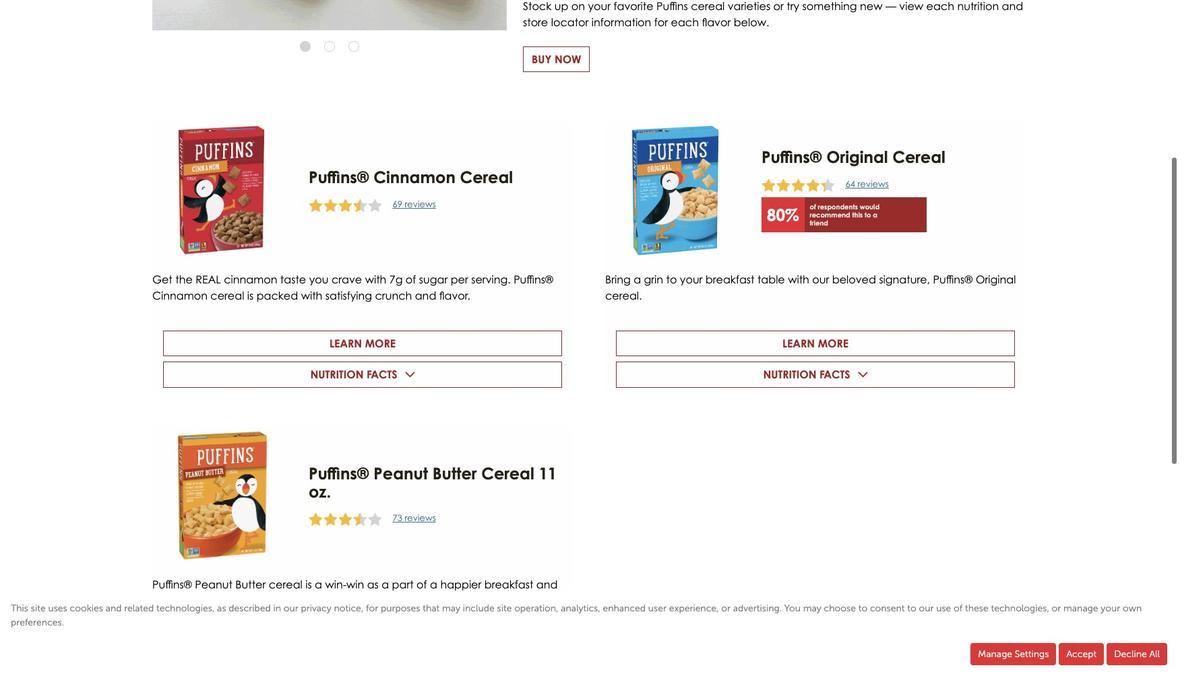 Task type: describe. For each thing, give the bounding box(es) containing it.
own
[[1123, 603, 1142, 615]]

puffins® peanut butter cereal is a win-win as a part of a happier breakfast and snack — with 9g of sugar and non-gmo project verified.
[[152, 578, 558, 608]]

privacy notice
[[301, 603, 361, 615]]

this site uses cookies and related technologies, as described in our privacy notice
[[11, 603, 361, 615]]

1 may from the left
[[442, 603, 460, 615]]

learn more link for original
[[616, 331, 1015, 356]]

up
[[555, 0, 568, 13]]

analytics,
[[561, 603, 600, 615]]

2 may from the left
[[803, 603, 822, 615]]

our inside bring a grin to your breakfast table with our beloved signature, puffins® original cereal.
[[812, 273, 829, 286]]

learn for cinnamon
[[330, 337, 362, 350]]

64
[[846, 179, 855, 190]]

per
[[451, 273, 468, 286]]

cereal for puffins® original cereal
[[893, 147, 946, 167]]

rated 4.2 out of 5 stars image
[[762, 177, 836, 192]]

peanut for cereal
[[195, 578, 232, 592]]

manage
[[978, 649, 1013, 661]]

9g
[[224, 594, 237, 608]]

puffins® for puffins® peanut butter cereal 11 oz.
[[309, 464, 369, 484]]

stock
[[523, 0, 552, 13]]

gmo
[[335, 594, 363, 608]]

buy
[[532, 52, 552, 66]]

you
[[309, 273, 329, 286]]

64 reviews link
[[841, 178, 894, 191]]

manage
[[1064, 603, 1099, 615]]

use
[[936, 603, 951, 615]]

described
[[229, 603, 271, 615]]

with down you
[[301, 289, 322, 303]]

buy now button
[[523, 46, 590, 72]]

this
[[852, 211, 863, 219]]

of up verified.
[[417, 578, 427, 592]]

verified.
[[406, 594, 447, 608]]

you
[[785, 603, 801, 615]]

puffins® for puffins® original cereal
[[762, 147, 822, 167]]

bring
[[605, 273, 631, 286]]

69
[[393, 199, 402, 210]]

73
[[393, 513, 402, 524]]

varieties
[[728, 0, 771, 13]]

more for cinnamon
[[365, 337, 396, 350]]

manage settings
[[978, 649, 1049, 661]]

0 horizontal spatial each
[[671, 15, 699, 29]]

oz.
[[309, 482, 331, 502]]

, for purposes that may include site operation, analytics, enhanced user experience, or advertising. you may choose to consent to our use of these technologies, or manage your own preferences.
[[11, 603, 1142, 629]]

below.
[[734, 15, 769, 29]]

accept
[[1067, 649, 1097, 661]]

would
[[860, 203, 880, 211]]

satisfying
[[325, 289, 372, 303]]

1 vertical spatial as
[[217, 603, 226, 615]]

signature,
[[879, 273, 930, 286]]

accept button
[[1059, 644, 1104, 666]]

is inside the get the real cinnamon taste you crave with 7g of sugar per serving. puffins® cinnamon cereal is packed with satisfying crunch and flavor.
[[247, 289, 254, 303]]

to right consent
[[908, 603, 917, 615]]

rated 3.5 out of 5 stars image
[[309, 512, 383, 527]]

cinnamon
[[224, 273, 277, 286]]

uses
[[48, 603, 67, 615]]

favorite
[[614, 0, 654, 13]]

purposes
[[381, 603, 420, 615]]

69 reviews button
[[309, 197, 573, 212]]

cereal inside puffins® peanut butter cereal is a win-win as a part of a happier breakfast and snack — with 9g of sugar and non-gmo project verified.
[[269, 578, 303, 592]]

that
[[423, 603, 440, 615]]

user
[[648, 603, 667, 615]]

serving.
[[471, 273, 511, 286]]

sugar inside the get the real cinnamon taste you crave with 7g of sugar per serving. puffins® cinnamon cereal is packed with satisfying crunch and flavor.
[[419, 273, 448, 286]]

in our
[[273, 603, 298, 615]]

crave
[[332, 273, 362, 286]]

nutrition facts for cinnamon
[[310, 368, 397, 381]]

store
[[523, 15, 548, 29]]

include
[[463, 603, 495, 615]]

flavor.
[[439, 289, 470, 303]]

beloved
[[832, 273, 876, 286]]

facts for cinnamon
[[367, 368, 397, 381]]

breakfast inside puffins® peanut butter cereal is a win-win as a part of a happier breakfast and snack — with 9g of sugar and non-gmo project verified.
[[485, 578, 533, 592]]

learn for original
[[783, 337, 815, 350]]

1 technologies, from the left
[[156, 603, 215, 615]]

73 reviews link
[[388, 513, 441, 526]]

cereal for puffins® cinnamon cereal
[[460, 167, 513, 188]]

settings
[[1015, 649, 1049, 661]]

reviews for butter
[[405, 513, 436, 524]]

breakfast inside bring a grin to your breakfast table with our beloved signature, puffins® original cereal.
[[706, 273, 755, 286]]

with left 7g
[[365, 273, 387, 286]]

experience,
[[669, 603, 719, 615]]

2 horizontal spatial or
[[1052, 603, 1061, 615]]

cookies
[[70, 603, 103, 615]]

for inside , for purposes that may include site operation, analytics, enhanced user experience, or advertising. you may choose to consent to our use of these technologies, or manage your own preferences.
[[366, 603, 378, 615]]

cereal inside 'stock up on your favorite puffins cereal varieties or try something new — view each nutrition and store locator information for each flavor below.'
[[691, 0, 725, 13]]

butter for cereal
[[433, 464, 477, 484]]

sugar inside puffins® peanut butter cereal is a win-win as a part of a happier breakfast and snack — with 9g of sugar and non-gmo project verified.
[[254, 594, 282, 608]]

flavor
[[702, 15, 731, 29]]

related
[[124, 603, 154, 615]]

real
[[196, 273, 221, 286]]

—
[[186, 594, 197, 608]]

,
[[361, 603, 364, 615]]

new
[[860, 0, 883, 13]]

cereal inside puffins® peanut butter cereal 11 oz.
[[481, 464, 534, 484]]

choose
[[824, 603, 856, 615]]

to inside bring a grin to your breakfast table with our beloved signature, puffins® original cereal.
[[666, 273, 677, 286]]

or inside 'stock up on your favorite puffins cereal varieties or try something new — view each nutrition and store locator information for each flavor below.'
[[774, 0, 784, 13]]

learn more for cinnamon
[[330, 337, 396, 350]]

packed
[[257, 289, 298, 303]]

with inside bring a grin to your breakfast table with our beloved signature, puffins® original cereal.
[[788, 273, 810, 286]]

of inside of respondents would recommend this to a friend
[[810, 203, 816, 211]]

try
[[787, 0, 800, 13]]

win
[[346, 578, 364, 592]]

73 reviews button
[[309, 512, 573, 527]]

operation,
[[514, 603, 558, 615]]

non-
[[310, 594, 335, 608]]

bring a grin to your breakfast table with our beloved signature, puffins® original cereal.
[[605, 273, 1016, 303]]

butter for cereal
[[235, 578, 266, 592]]

recommend
[[810, 211, 850, 219]]

something
[[803, 0, 857, 13]]

privacy notice link
[[301, 603, 361, 615]]

and left non-
[[285, 594, 307, 608]]



Task type: vqa. For each thing, say whether or not it's contained in the screenshot.
"Chocolate" inside the Chocolate Cereal Treats With Cajeta Proudly Made With: Pebbles™
no



Task type: locate. For each thing, give the bounding box(es) containing it.
site up preferences.
[[31, 603, 46, 615]]

0 horizontal spatial facts
[[367, 368, 397, 381]]

a up project
[[382, 578, 389, 592]]

2 nutrition facts from the left
[[763, 368, 850, 381]]

1 site from the left
[[31, 603, 46, 615]]

1 learn more link from the left
[[163, 331, 562, 356]]

respondents
[[818, 203, 858, 211]]

1 horizontal spatial each
[[927, 0, 954, 13]]

2 vertical spatial cereal
[[269, 578, 303, 592]]

0 horizontal spatial or
[[721, 603, 731, 615]]

0 vertical spatial sugar
[[419, 273, 448, 286]]

of right 9g
[[240, 594, 251, 608]]

1 horizontal spatial your
[[680, 273, 703, 286]]

and left related
[[106, 603, 122, 615]]

1 horizontal spatial cereal
[[269, 578, 303, 592]]

1 horizontal spatial cinnamon
[[374, 167, 456, 188]]

1 horizontal spatial as
[[367, 578, 379, 592]]

0 vertical spatial cinnamon
[[374, 167, 456, 188]]

breakfast
[[706, 273, 755, 286], [485, 578, 533, 592]]

your inside 'stock up on your favorite puffins cereal varieties or try something new — view each nutrition and store locator information for each flavor below.'
[[588, 0, 611, 13]]

0 vertical spatial butter
[[433, 464, 477, 484]]

peanut inside puffins® peanut butter cereal is a win-win as a part of a happier breakfast and snack — with 9g of sugar and non-gmo project verified.
[[195, 578, 232, 592]]

0 vertical spatial breakfast
[[706, 273, 755, 286]]

1 horizontal spatial peanut
[[374, 464, 428, 484]]

1 horizontal spatial original
[[976, 273, 1016, 286]]

your inside bring a grin to your breakfast table with our beloved signature, puffins® original cereal.
[[680, 273, 703, 286]]

your right the grin
[[680, 273, 703, 286]]

1 horizontal spatial more
[[818, 337, 849, 350]]

1 horizontal spatial is
[[305, 578, 312, 592]]

your left "own"
[[1101, 603, 1121, 615]]

1 vertical spatial sugar
[[254, 594, 282, 608]]

69 reviews
[[393, 199, 436, 210]]

puffins
[[657, 0, 688, 13]]

facts for original
[[820, 368, 850, 381]]

0 horizontal spatial learn more
[[330, 337, 396, 350]]

each
[[927, 0, 954, 13], [671, 15, 699, 29]]

as inside puffins® peanut butter cereal is a win-win as a part of a happier breakfast and snack — with 9g of sugar and non-gmo project verified.
[[367, 578, 379, 592]]

1 vertical spatial breakfast
[[485, 578, 533, 592]]

1 horizontal spatial learn more link
[[616, 331, 1015, 356]]

0 vertical spatial cereal
[[691, 0, 725, 13]]

0 horizontal spatial more
[[365, 337, 396, 350]]

cereal up 64 reviews link
[[893, 147, 946, 167]]

of inside , for purposes that may include site operation, analytics, enhanced user experience, or advertising. you may choose to consent to our use of these technologies, or manage your own preferences.
[[954, 603, 963, 615]]

our inside , for purposes that may include site operation, analytics, enhanced user experience, or advertising. you may choose to consent to our use of these technologies, or manage your own preferences.
[[919, 603, 934, 615]]

information
[[592, 15, 651, 29]]

1 nutrition facts from the left
[[310, 368, 397, 381]]

and
[[1002, 0, 1023, 13], [415, 289, 436, 303], [536, 578, 558, 592], [285, 594, 307, 608], [106, 603, 122, 615]]

now
[[555, 52, 581, 66]]

0 horizontal spatial your
[[588, 0, 611, 13]]

your inside , for purposes that may include site operation, analytics, enhanced user experience, or advertising. you may choose to consent to our use of these technologies, or manage your own preferences.
[[1101, 603, 1121, 615]]

1 horizontal spatial for
[[654, 15, 668, 29]]

with inside puffins® peanut butter cereal is a win-win as a part of a happier breakfast and snack — with 9g of sugar and non-gmo project verified.
[[200, 594, 221, 608]]

2 horizontal spatial your
[[1101, 603, 1121, 615]]

1 horizontal spatial or
[[774, 0, 784, 13]]

or left try on the top of the page
[[774, 0, 784, 13]]

nutrition facts button for cinnamon
[[163, 362, 562, 388]]

0 horizontal spatial learn
[[330, 337, 362, 350]]

our left use
[[919, 603, 934, 615]]

learn more down bring a grin to your breakfast table with our beloved signature, puffins® original cereal.
[[783, 337, 849, 350]]

puffins® right the signature,
[[933, 273, 973, 286]]

1 horizontal spatial technologies,
[[991, 603, 1049, 615]]

puffins® cinnamon cereal
[[309, 167, 513, 188]]

cereal
[[691, 0, 725, 13], [211, 289, 244, 303], [269, 578, 303, 592]]

taste
[[280, 273, 306, 286]]

nutrition
[[310, 368, 364, 381], [763, 368, 817, 381]]

1 horizontal spatial site
[[497, 603, 512, 615]]

these
[[965, 603, 989, 615]]

2 technologies, from the left
[[991, 603, 1049, 615]]

2 learn more link from the left
[[616, 331, 1015, 356]]

cereal up in our
[[269, 578, 303, 592]]

11
[[539, 464, 557, 484]]

or left advertising.
[[721, 603, 731, 615]]

0 horizontal spatial may
[[442, 603, 460, 615]]

learn more down the satisfying
[[330, 337, 396, 350]]

0 horizontal spatial sugar
[[254, 594, 282, 608]]

0 horizontal spatial technologies,
[[156, 603, 215, 615]]

puffins® original cereal
[[762, 147, 946, 167]]

on
[[571, 0, 585, 13]]

0 vertical spatial each
[[927, 0, 954, 13]]

site right include
[[497, 603, 512, 615]]

is inside puffins® peanut butter cereal is a win-win as a part of a happier breakfast and snack — with 9g of sugar and non-gmo project verified.
[[305, 578, 312, 592]]

butter
[[433, 464, 477, 484], [235, 578, 266, 592]]

and left flavor. on the top of page
[[415, 289, 436, 303]]

2 horizontal spatial cereal
[[691, 0, 725, 13]]

decline all
[[1114, 649, 1160, 661]]

69 reviews link
[[388, 198, 441, 211]]

consent
[[870, 603, 905, 615]]

0 horizontal spatial nutrition facts
[[310, 368, 397, 381]]

1 vertical spatial reviews
[[405, 199, 436, 210]]

is up non-
[[305, 578, 312, 592]]

sugar right 9g
[[254, 594, 282, 608]]

snack
[[152, 594, 183, 608]]

our left beloved
[[812, 273, 829, 286]]

learn down bring a grin to your breakfast table with our beloved signature, puffins® original cereal.
[[783, 337, 815, 350]]

decline
[[1114, 649, 1147, 661]]

a
[[873, 211, 878, 219], [634, 273, 641, 286], [315, 578, 322, 592], [382, 578, 389, 592], [430, 578, 437, 592]]

0 horizontal spatial original
[[827, 147, 888, 167]]

or left manage
[[1052, 603, 1061, 615]]

breakfast left the table
[[706, 273, 755, 286]]

butter up described
[[235, 578, 266, 592]]

puffins® up snack
[[152, 578, 192, 592]]

0 vertical spatial reviews
[[858, 179, 889, 190]]

73 reviews
[[393, 513, 436, 524]]

1 facts from the left
[[367, 368, 397, 381]]

1 vertical spatial peanut
[[195, 578, 232, 592]]

technologies, inside , for purposes that may include site operation, analytics, enhanced user experience, or advertising. you may choose to consent to our use of these technologies, or manage your own preferences.
[[991, 603, 1049, 615]]

more down bring a grin to your breakfast table with our beloved signature, puffins® original cereal.
[[818, 337, 849, 350]]

of inside the get the real cinnamon taste you crave with 7g of sugar per serving. puffins® cinnamon cereal is packed with satisfying crunch and flavor.
[[406, 273, 416, 286]]

with right —
[[200, 594, 221, 608]]

1 vertical spatial original
[[976, 273, 1016, 286]]

7g
[[389, 273, 403, 286]]

0 horizontal spatial our
[[812, 273, 829, 286]]

0 vertical spatial is
[[247, 289, 254, 303]]

0 horizontal spatial cinnamon
[[152, 289, 208, 303]]

0 horizontal spatial cereal
[[211, 289, 244, 303]]

crunch
[[375, 289, 412, 303]]

to inside of respondents would recommend this to a friend
[[865, 211, 871, 219]]

reviews for cereal
[[405, 199, 436, 210]]

stock up on your favorite puffins cereal varieties or try something new — view each nutrition and store locator information for each flavor below.
[[523, 0, 1023, 29]]

2 vertical spatial reviews
[[405, 513, 436, 524]]

may
[[442, 603, 460, 615], [803, 603, 822, 615]]

1 vertical spatial our
[[919, 603, 934, 615]]

win-
[[325, 578, 346, 592]]

puffins® right serving.
[[514, 273, 553, 286]]

for down puffins
[[654, 15, 668, 29]]

2 facts from the left
[[820, 368, 850, 381]]

a up verified.
[[430, 578, 437, 592]]

technologies, right these
[[991, 603, 1049, 615]]

this
[[11, 603, 28, 615]]

cinnamon up 69 reviews
[[374, 167, 456, 188]]

1 vertical spatial butter
[[235, 578, 266, 592]]

1 horizontal spatial learn more
[[783, 337, 849, 350]]

and inside the get the real cinnamon taste you crave with 7g of sugar per serving. puffins® cinnamon cereal is packed with satisfying crunch and flavor.
[[415, 289, 436, 303]]

1 horizontal spatial nutrition
[[763, 368, 817, 381]]

cereal up 69 reviews button
[[460, 167, 513, 188]]

1 more from the left
[[365, 337, 396, 350]]

cinnamon down the
[[152, 289, 208, 303]]

a right the this at right
[[873, 211, 878, 219]]

1 horizontal spatial butter
[[433, 464, 477, 484]]

technologies, left 9g
[[156, 603, 215, 615]]

2 nutrition facts button from the left
[[616, 362, 1015, 388]]

0 horizontal spatial is
[[247, 289, 254, 303]]

cereal inside the get the real cinnamon taste you crave with 7g of sugar per serving. puffins® cinnamon cereal is packed with satisfying crunch and flavor.
[[211, 289, 244, 303]]

0 vertical spatial as
[[367, 578, 379, 592]]

learn more for original
[[783, 337, 849, 350]]

1 vertical spatial for
[[366, 603, 378, 615]]

puffins® for puffins® cinnamon cereal
[[309, 167, 369, 188]]

of up the friend
[[810, 203, 816, 211]]

0 vertical spatial for
[[654, 15, 668, 29]]

butter inside puffins® peanut butter cereal is a win-win as a part of a happier breakfast and snack — with 9g of sugar and non-gmo project verified.
[[235, 578, 266, 592]]

a inside bring a grin to your breakfast table with our beloved signature, puffins® original cereal.
[[634, 273, 641, 286]]

puffins® inside puffins® peanut butter cereal 11 oz.
[[309, 464, 369, 484]]

to
[[865, 211, 871, 219], [666, 273, 677, 286], [859, 603, 868, 615], [908, 603, 917, 615]]

learn down the satisfying
[[330, 337, 362, 350]]

nutrition for puffins® cinnamon cereal
[[310, 368, 364, 381]]

manage settings button
[[971, 644, 1057, 666]]

for right ,
[[366, 603, 378, 615]]

a inside of respondents would recommend this to a friend
[[873, 211, 878, 219]]

your
[[588, 0, 611, 13], [680, 273, 703, 286], [1101, 603, 1121, 615]]

puffins® up rated 3.6 out of 5 stars image
[[309, 167, 369, 188]]

1 horizontal spatial nutrition facts button
[[616, 362, 1015, 388]]

of
[[810, 203, 816, 211], [406, 273, 416, 286], [417, 578, 427, 592], [240, 594, 251, 608], [954, 603, 963, 615]]

2 vertical spatial your
[[1101, 603, 1121, 615]]

1 vertical spatial your
[[680, 273, 703, 286]]

enhanced
[[603, 603, 646, 615]]

0 vertical spatial our
[[812, 273, 829, 286]]

learn more link down the satisfying
[[163, 331, 562, 356]]

cereal up flavor
[[691, 0, 725, 13]]

80%
[[767, 205, 799, 225]]

get the real cinnamon taste you crave with 7g of sugar per serving. puffins® cinnamon cereal is packed with satisfying crunch and flavor.
[[152, 273, 553, 303]]

puffins® inside puffins® peanut butter cereal is a win-win as a part of a happier breakfast and snack — with 9g of sugar and non-gmo project verified.
[[152, 578, 192, 592]]

1 horizontal spatial facts
[[820, 368, 850, 381]]

to right the grin
[[666, 273, 677, 286]]

of right use
[[954, 603, 963, 615]]

0 horizontal spatial as
[[217, 603, 226, 615]]

more for original
[[818, 337, 849, 350]]

puffins® up rated 4.2 out of 5 stars image
[[762, 147, 822, 167]]

a up non-
[[315, 578, 322, 592]]

0 horizontal spatial peanut
[[195, 578, 232, 592]]

table
[[758, 273, 785, 286]]

1 vertical spatial cinnamon
[[152, 289, 208, 303]]

1 nutrition facts button from the left
[[163, 362, 562, 388]]

2 learn from the left
[[783, 337, 815, 350]]

original inside bring a grin to your breakfast table with our beloved signature, puffins® original cereal.
[[976, 273, 1016, 286]]

preferences.
[[11, 617, 64, 629]]

learn more
[[330, 337, 396, 350], [783, 337, 849, 350]]

decline all button
[[1107, 644, 1168, 666]]

of right 7g
[[406, 273, 416, 286]]

a left the grin
[[634, 273, 641, 286]]

project
[[366, 594, 403, 608]]

as right the win on the left
[[367, 578, 379, 592]]

and right nutrition
[[1002, 0, 1023, 13]]

nutrition facts for original
[[763, 368, 850, 381]]

nutrition for puffins® original cereal
[[763, 368, 817, 381]]

reviews right 73
[[405, 513, 436, 524]]

peanut
[[374, 464, 428, 484], [195, 578, 232, 592]]

0 horizontal spatial learn more link
[[163, 331, 562, 356]]

reviews right 64
[[858, 179, 889, 190]]

to right the this at right
[[865, 211, 871, 219]]

1 horizontal spatial nutrition facts
[[763, 368, 850, 381]]

learn more link for cinnamon
[[163, 331, 562, 356]]

may right that
[[442, 603, 460, 615]]

1 learn more from the left
[[330, 337, 396, 350]]

puffins® inside the get the real cinnamon taste you crave with 7g of sugar per serving. puffins® cinnamon cereal is packed with satisfying crunch and flavor.
[[514, 273, 553, 286]]

more down the crunch
[[365, 337, 396, 350]]

1 vertical spatial is
[[305, 578, 312, 592]]

1 vertical spatial each
[[671, 15, 699, 29]]

puffins® peanut butter cereal 11 oz.
[[309, 464, 557, 502]]

each down puffins
[[671, 15, 699, 29]]

facts
[[367, 368, 397, 381], [820, 368, 850, 381]]

2 site from the left
[[497, 603, 512, 615]]

is down the cinnamon
[[247, 289, 254, 303]]

each right — view
[[927, 0, 954, 13]]

with right the table
[[788, 273, 810, 286]]

happier
[[440, 578, 482, 592]]

breakfast up operation,
[[485, 578, 533, 592]]

0 horizontal spatial site
[[31, 603, 46, 615]]

1 nutrition from the left
[[310, 368, 364, 381]]

site
[[31, 603, 46, 615], [497, 603, 512, 615]]

1 horizontal spatial sugar
[[419, 273, 448, 286]]

site inside , for purposes that may include site operation, analytics, enhanced user experience, or advertising. you may choose to consent to our use of these technologies, or manage your own preferences.
[[497, 603, 512, 615]]

1 horizontal spatial may
[[803, 603, 822, 615]]

1 horizontal spatial learn
[[783, 337, 815, 350]]

0 horizontal spatial butter
[[235, 578, 266, 592]]

buy now
[[532, 52, 581, 66]]

sugar left per
[[419, 273, 448, 286]]

0 vertical spatial peanut
[[374, 464, 428, 484]]

0 horizontal spatial breakfast
[[485, 578, 533, 592]]

two bowls of cinnamon puffins with a plate of oranges, a pitcher of milk and a box of puffins image
[[152, 0, 507, 30]]

peanut for cereal
[[374, 464, 428, 484]]

2 learn more from the left
[[783, 337, 849, 350]]

advertising.
[[733, 603, 782, 615]]

as left described
[[217, 603, 226, 615]]

— view
[[886, 0, 924, 13]]

peanut up 73
[[374, 464, 428, 484]]

1 learn from the left
[[330, 337, 362, 350]]

more
[[365, 337, 396, 350], [818, 337, 849, 350]]

and inside 'stock up on your favorite puffins cereal varieties or try something new — view each nutrition and store locator information for each flavor below.'
[[1002, 0, 1023, 13]]

nutrition
[[957, 0, 999, 13]]

butter up 73 reviews button
[[433, 464, 477, 484]]

and up operation,
[[536, 578, 558, 592]]

to right choose
[[859, 603, 868, 615]]

puffins® inside bring a grin to your breakfast table with our beloved signature, puffins® original cereal.
[[933, 273, 973, 286]]

2 more from the left
[[818, 337, 849, 350]]

0 horizontal spatial nutrition facts button
[[163, 362, 562, 388]]

is
[[247, 289, 254, 303], [305, 578, 312, 592]]

may right the you
[[803, 603, 822, 615]]

learn more link down bring a grin to your breakfast table with our beloved signature, puffins® original cereal.
[[616, 331, 1015, 356]]

or
[[774, 0, 784, 13], [721, 603, 731, 615], [1052, 603, 1061, 615]]

of respondents would recommend this to a friend
[[810, 203, 880, 227]]

learn
[[330, 337, 362, 350], [783, 337, 815, 350]]

all
[[1150, 649, 1160, 661]]

get
[[152, 273, 172, 286]]

1 horizontal spatial breakfast
[[706, 273, 755, 286]]

original
[[827, 147, 888, 167], [976, 273, 1016, 286]]

peanut inside puffins® peanut butter cereal 11 oz.
[[374, 464, 428, 484]]

peanut up 9g
[[195, 578, 232, 592]]

rated 3.6 out of 5 stars image
[[309, 197, 383, 212]]

cinnamon inside the get the real cinnamon taste you crave with 7g of sugar per serving. puffins® cinnamon cereal is packed with satisfying crunch and flavor.
[[152, 289, 208, 303]]

puffins® for puffins® peanut butter cereal is a win-win as a part of a happier breakfast and snack — with 9g of sugar and non-gmo project verified.
[[152, 578, 192, 592]]

with
[[365, 273, 387, 286], [788, 273, 810, 286], [301, 289, 322, 303], [200, 594, 221, 608]]

0 horizontal spatial nutrition
[[310, 368, 364, 381]]

your right on
[[588, 0, 611, 13]]

for
[[654, 15, 668, 29], [366, 603, 378, 615]]

reviews right 69
[[405, 199, 436, 210]]

1 horizontal spatial our
[[919, 603, 934, 615]]

0 horizontal spatial for
[[366, 603, 378, 615]]

cereal left 11
[[481, 464, 534, 484]]

butter inside puffins® peanut butter cereal 11 oz.
[[433, 464, 477, 484]]

1 vertical spatial cereal
[[211, 289, 244, 303]]

2 nutrition from the left
[[763, 368, 817, 381]]

0 vertical spatial original
[[827, 147, 888, 167]]

for inside 'stock up on your favorite puffins cereal varieties or try something new — view each nutrition and store locator information for each flavor below.'
[[654, 15, 668, 29]]

0 vertical spatial your
[[588, 0, 611, 13]]

cereal down real
[[211, 289, 244, 303]]

nutrition facts button for original
[[616, 362, 1015, 388]]

puffins® up rated 3.5 out of 5 stars image
[[309, 464, 369, 484]]



